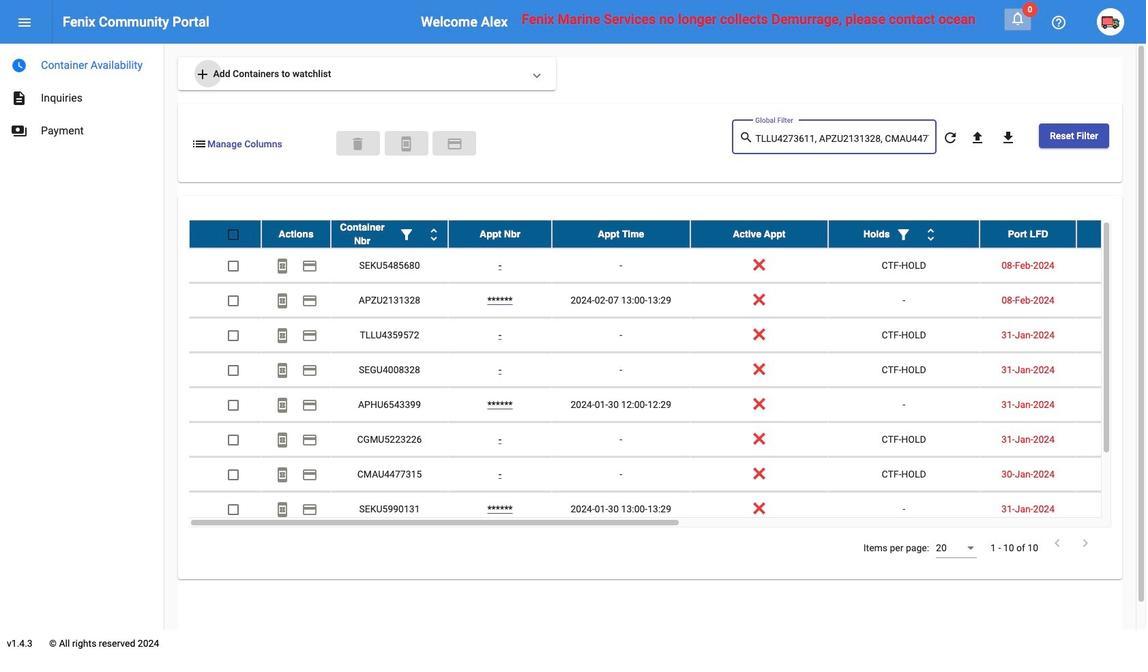 Task type: locate. For each thing, give the bounding box(es) containing it.
Global Watchlist Filter field
[[756, 134, 930, 144]]

3 cell from the top
[[1077, 318, 1146, 352]]

no color image
[[1051, 15, 1067, 31], [11, 57, 27, 74], [11, 90, 27, 106], [739, 129, 756, 146], [942, 130, 959, 146], [398, 136, 414, 152], [398, 227, 415, 243], [426, 227, 442, 243], [923, 227, 939, 243], [302, 258, 318, 275], [274, 328, 291, 344], [274, 397, 291, 414], [1077, 535, 1094, 551]]

6 cell from the top
[[1077, 422, 1146, 456]]

4 cell from the top
[[1077, 353, 1146, 387]]

7 row from the top
[[189, 422, 1146, 457]]

cell for fourth row from the top of the page
[[1077, 318, 1146, 352]]

2 cell from the top
[[1077, 283, 1146, 317]]

9 row from the top
[[189, 492, 1146, 527]]

cell
[[1077, 248, 1146, 282], [1077, 283, 1146, 317], [1077, 318, 1146, 352], [1077, 353, 1146, 387], [1077, 388, 1146, 422], [1077, 422, 1146, 456], [1077, 457, 1146, 491], [1077, 492, 1146, 526]]

delete image
[[350, 136, 366, 152]]

grid
[[189, 220, 1146, 527]]

cell for eighth row from the top of the page
[[1077, 457, 1146, 491]]

navigation
[[0, 44, 164, 147]]

4 row from the top
[[189, 318, 1146, 353]]

column header
[[261, 220, 331, 248], [331, 220, 448, 248], [448, 220, 552, 248], [552, 220, 690, 248], [690, 220, 828, 248], [828, 220, 980, 248], [980, 220, 1077, 248], [1077, 220, 1146, 248]]

7 cell from the top
[[1077, 457, 1146, 491]]

no color image
[[1010, 10, 1026, 27], [16, 15, 33, 31], [194, 66, 211, 83], [11, 123, 27, 139], [969, 130, 986, 146], [1000, 130, 1017, 146], [191, 136, 207, 152], [447, 136, 463, 152], [895, 227, 912, 243], [274, 258, 291, 275], [274, 293, 291, 309], [302, 293, 318, 309], [302, 328, 318, 344], [274, 363, 291, 379], [302, 363, 318, 379], [302, 397, 318, 414], [274, 432, 291, 448], [302, 432, 318, 448], [274, 467, 291, 483], [302, 467, 318, 483], [274, 502, 291, 518], [302, 502, 318, 518], [1049, 535, 1066, 551]]

5 cell from the top
[[1077, 388, 1146, 422]]

1 cell from the top
[[1077, 248, 1146, 282]]

3 column header from the left
[[448, 220, 552, 248]]

cell for fifth row from the bottom
[[1077, 353, 1146, 387]]

row
[[189, 220, 1146, 248], [189, 248, 1146, 283], [189, 283, 1146, 318], [189, 318, 1146, 353], [189, 353, 1146, 388], [189, 388, 1146, 422], [189, 422, 1146, 457], [189, 457, 1146, 492], [189, 492, 1146, 527]]

7 column header from the left
[[980, 220, 1077, 248]]

cell for 4th row from the bottom of the page
[[1077, 388, 1146, 422]]

6 column header from the left
[[828, 220, 980, 248]]

8 cell from the top
[[1077, 492, 1146, 526]]



Task type: vqa. For each thing, say whether or not it's contained in the screenshot.
no color icon within the column header
no



Task type: describe. For each thing, give the bounding box(es) containing it.
5 row from the top
[[189, 353, 1146, 388]]

5 column header from the left
[[690, 220, 828, 248]]

1 column header from the left
[[261, 220, 331, 248]]

2 row from the top
[[189, 248, 1146, 283]]

8 row from the top
[[189, 457, 1146, 492]]

cell for seventh row from the bottom of the page
[[1077, 283, 1146, 317]]

cell for 7th row from the top
[[1077, 422, 1146, 456]]

4 column header from the left
[[552, 220, 690, 248]]

cell for eighth row from the bottom of the page
[[1077, 248, 1146, 282]]

1 row from the top
[[189, 220, 1146, 248]]

cell for 9th row
[[1077, 492, 1146, 526]]

3 row from the top
[[189, 283, 1146, 318]]

2 column header from the left
[[331, 220, 448, 248]]

no color image inside column header
[[895, 227, 912, 243]]

8 column header from the left
[[1077, 220, 1146, 248]]

6 row from the top
[[189, 388, 1146, 422]]



